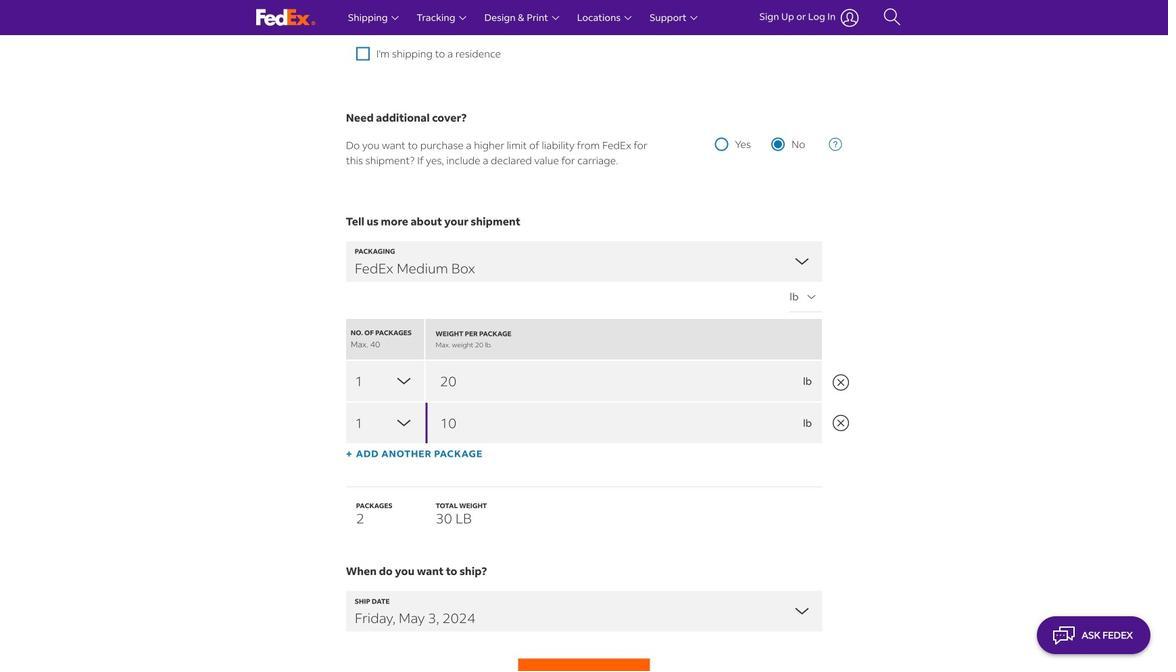 Task type: describe. For each thing, give the bounding box(es) containing it.
search image
[[884, 7, 902, 28]]

fedex logo image
[[256, 9, 316, 26]]



Task type: vqa. For each thing, say whether or not it's contained in the screenshot.
Sign Up or Log In "image"
yes



Task type: locate. For each thing, give the bounding box(es) containing it.
None text field
[[426, 361, 823, 402], [426, 403, 823, 444], [426, 361, 823, 402], [426, 403, 823, 444]]

sign up or log in image
[[841, 8, 860, 27]]



